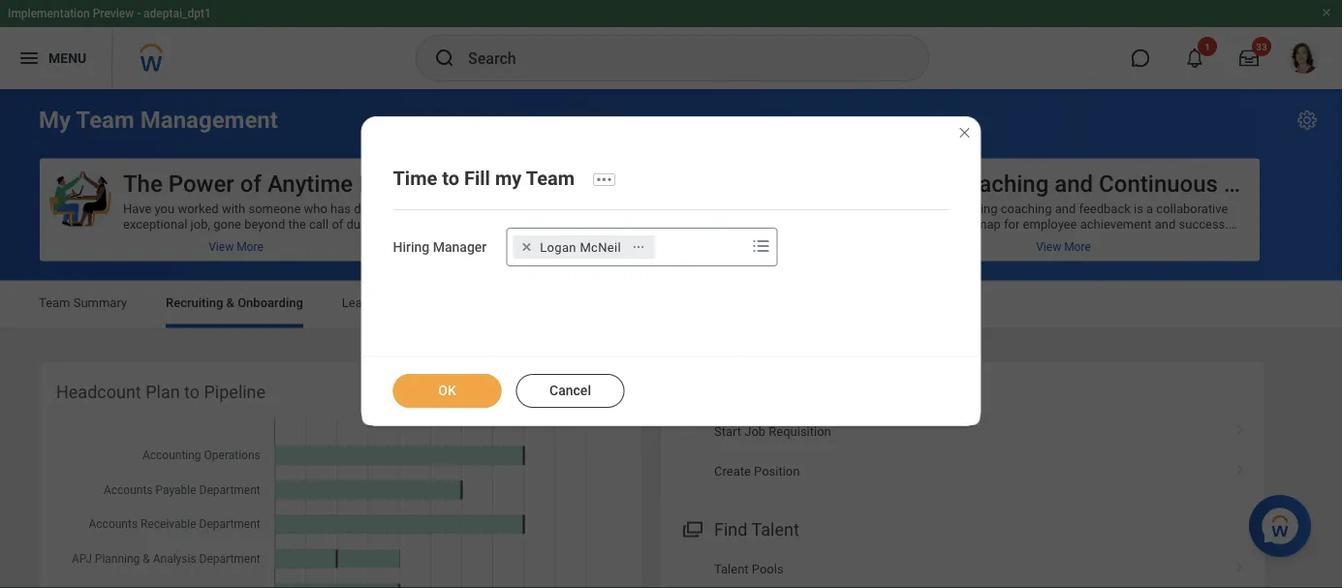 Task type: describe. For each thing, give the bounding box(es) containing it.
fill
[[464, 167, 490, 190]]

implementation preview -   adeptai_dpt1 banner
[[0, 0, 1343, 89]]

time to fill my team dialog
[[361, 116, 982, 427]]

cancel button
[[516, 374, 625, 408]]

pools
[[752, 562, 784, 576]]

my
[[39, 106, 71, 134]]

profile logan mcneil element
[[1277, 37, 1331, 79]]

start
[[715, 424, 742, 439]]

start job requisition link
[[661, 412, 1265, 452]]

of
[[240, 170, 262, 197]]

my team management
[[39, 106, 278, 134]]

logan mcneil element
[[540, 239, 621, 256]]

1 horizontal spatial talent
[[752, 520, 800, 540]]

team summary
[[39, 296, 127, 310]]

logan mcneil
[[540, 240, 621, 255]]

create position link
[[661, 452, 1265, 492]]

employee engagement button
[[454, 159, 846, 261]]

main content containing my team management
[[0, 89, 1343, 588]]

x small image
[[517, 238, 536, 257]]

my
[[495, 167, 522, 190]]

cancel
[[550, 383, 591, 399]]

team inside dialog
[[526, 167, 575, 190]]

related actions image
[[632, 240, 646, 254]]

prompts image
[[750, 235, 773, 258]]

tab list containing team summary
[[19, 282, 1323, 328]]

ok
[[438, 383, 456, 399]]

create
[[715, 464, 751, 479]]

the
[[123, 170, 163, 197]]

close time to fill my team image
[[957, 125, 973, 141]]

continuous
[[1100, 170, 1219, 197]]

1 vertical spatial talent
[[715, 562, 749, 576]]

-
[[137, 7, 141, 20]]

implementation preview -   adeptai_dpt1
[[8, 7, 211, 20]]

inbox large image
[[1240, 48, 1259, 68]]

chevron right image for create position
[[1228, 458, 1254, 477]]

notifications large image
[[1186, 48, 1205, 68]]

conversatio
[[1224, 170, 1343, 197]]

headcount plan to pipeline
[[56, 382, 266, 402]]

logan mcneil, press delete to clear value. option
[[513, 236, 655, 259]]

coaching and continuous conversatio
[[951, 170, 1343, 197]]

coaching and continuous conversatio button
[[868, 159, 1343, 261]]

feedback
[[359, 170, 460, 197]]

position
[[754, 464, 800, 479]]

start job requisition
[[715, 424, 832, 439]]

find talent
[[715, 520, 800, 540]]

time to fill my team
[[393, 167, 575, 190]]

the power of anytime feedback button
[[40, 159, 460, 261]]

list containing start job requisition
[[661, 412, 1265, 492]]

find
[[715, 520, 748, 540]]

recruiting
[[166, 296, 223, 310]]



Task type: vqa. For each thing, say whether or not it's contained in the screenshot.
San Francisco related to Desjardins
no



Task type: locate. For each thing, give the bounding box(es) containing it.
mcneil
[[580, 240, 621, 255]]

main content
[[0, 89, 1343, 588]]

0 horizontal spatial to
[[184, 382, 200, 402]]

job
[[745, 424, 766, 439]]

logan
[[540, 240, 577, 255]]

tab list
[[19, 282, 1323, 328]]

1 horizontal spatial to
[[442, 167, 460, 190]]

plan
[[146, 382, 180, 402]]

to right plan
[[184, 382, 200, 402]]

learning & development
[[342, 296, 478, 310]]

& for learning
[[394, 296, 402, 310]]

2 vertical spatial chevron right image
[[1228, 555, 1254, 574]]

coaching
[[951, 170, 1049, 197]]

preview
[[93, 7, 134, 20]]

close environment banner image
[[1321, 7, 1333, 18]]

& right recruiting
[[226, 296, 235, 310]]

2 vertical spatial team
[[39, 296, 70, 310]]

manager
[[433, 240, 487, 256]]

chevron right image inside start job requisition link
[[1228, 417, 1254, 437]]

management
[[140, 106, 278, 134]]

to left fill
[[442, 167, 460, 190]]

chevron right image for talent pools
[[1228, 555, 1254, 574]]

create position
[[715, 464, 800, 479]]

and
[[1055, 170, 1094, 197]]

0 horizontal spatial team
[[39, 296, 70, 310]]

employee engagement
[[537, 170, 776, 197]]

2 & from the left
[[394, 296, 402, 310]]

3 chevron right image from the top
[[1228, 555, 1254, 574]]

team
[[76, 106, 135, 134], [526, 167, 575, 190], [39, 296, 70, 310]]

employee
[[537, 170, 639, 197]]

menu group image
[[679, 515, 705, 541]]

talent
[[752, 520, 800, 540], [715, 562, 749, 576]]

hiring manager
[[393, 240, 487, 256]]

talent pools
[[715, 562, 784, 576]]

& right learning at the bottom of the page
[[394, 296, 402, 310]]

2 chevron right image from the top
[[1228, 458, 1254, 477]]

talent left pools
[[715, 562, 749, 576]]

talent up pools
[[752, 520, 800, 540]]

learning
[[342, 296, 391, 310]]

ok button
[[393, 374, 502, 408]]

summary
[[73, 296, 127, 310]]

engagement
[[645, 170, 776, 197]]

1 horizontal spatial team
[[76, 106, 135, 134]]

0 vertical spatial to
[[442, 167, 460, 190]]

chevron right image inside talent pools link
[[1228, 555, 1254, 574]]

pipeline
[[204, 382, 266, 402]]

chevron right image inside create position 'link'
[[1228, 458, 1254, 477]]

to inside dialog
[[442, 167, 460, 190]]

adeptai_dpt1
[[144, 7, 211, 20]]

0 horizontal spatial talent
[[715, 562, 749, 576]]

1 vertical spatial chevron right image
[[1228, 458, 1254, 477]]

0 vertical spatial chevron right image
[[1228, 417, 1254, 437]]

1 vertical spatial to
[[184, 382, 200, 402]]

search image
[[433, 47, 457, 70]]

& for recruiting
[[226, 296, 235, 310]]

0 vertical spatial team
[[76, 106, 135, 134]]

&
[[226, 296, 235, 310], [394, 296, 402, 310]]

implementation
[[8, 7, 90, 20]]

1 vertical spatial team
[[526, 167, 575, 190]]

time
[[393, 167, 438, 190]]

headcount
[[56, 382, 141, 402]]

1 & from the left
[[226, 296, 235, 310]]

chevron right image for start job requisition
[[1228, 417, 1254, 437]]

onboarding
[[238, 296, 303, 310]]

2 horizontal spatial team
[[526, 167, 575, 190]]

0 horizontal spatial &
[[226, 296, 235, 310]]

talent pools link
[[661, 549, 1265, 588]]

power
[[168, 170, 234, 197]]

anytime
[[267, 170, 353, 197]]

time to fill my team link
[[393, 167, 575, 190]]

headcount plan to pipeline element
[[39, 363, 642, 588]]

requisition
[[769, 424, 832, 439]]

configure this page image
[[1296, 109, 1319, 132]]

list
[[661, 412, 1265, 492]]

1 chevron right image from the top
[[1228, 417, 1254, 437]]

1 horizontal spatial &
[[394, 296, 402, 310]]

development
[[405, 296, 478, 310]]

to
[[442, 167, 460, 190], [184, 382, 200, 402]]

the power of anytime feedback
[[123, 170, 460, 197]]

recruiting & onboarding
[[166, 296, 303, 310]]

hiring
[[393, 240, 430, 256]]

0 vertical spatial talent
[[752, 520, 800, 540]]

chevron right image
[[1228, 417, 1254, 437], [1228, 458, 1254, 477], [1228, 555, 1254, 574]]



